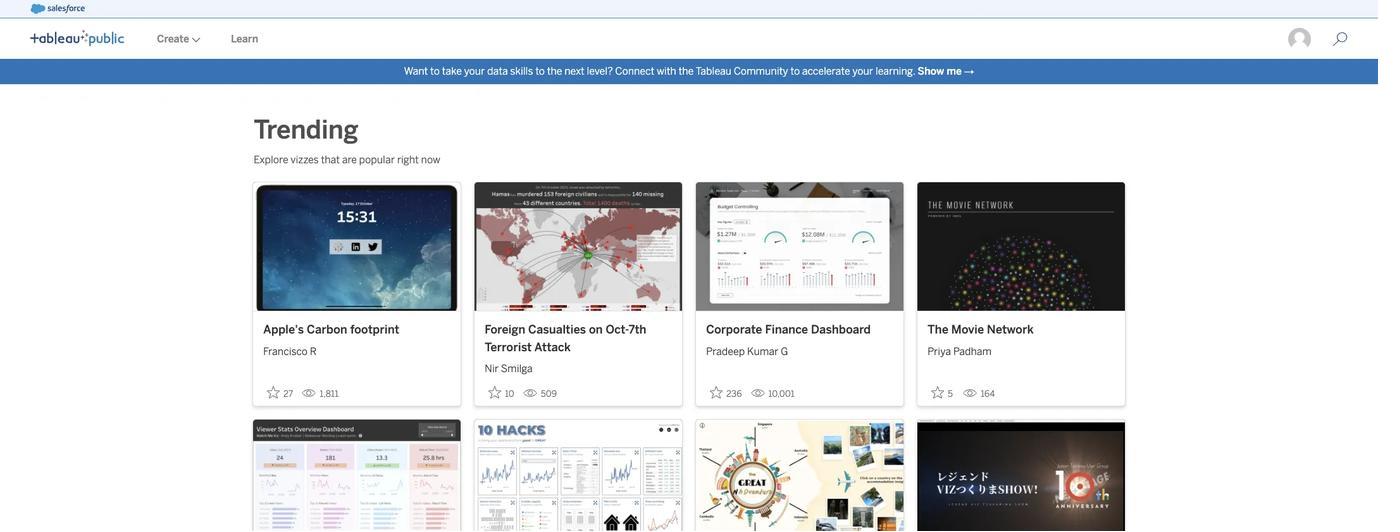 Task type: locate. For each thing, give the bounding box(es) containing it.
to left take
[[430, 65, 440, 77]]

add favorite button containing 27
[[263, 383, 297, 403]]

vizzes
[[291, 154, 319, 166]]

add favorite button containing 10
[[485, 383, 518, 403]]

workbook thumbnail image
[[253, 182, 461, 311], [475, 182, 682, 311], [696, 182, 904, 311], [918, 182, 1126, 311], [253, 420, 461, 531], [475, 420, 682, 531], [696, 420, 904, 531], [918, 420, 1126, 531]]

on
[[589, 323, 603, 337]]

add favorite button down francisco
[[263, 383, 297, 403]]

apple's carbon footprint link
[[263, 322, 451, 339]]

padham
[[954, 346, 992, 358]]

francisco r
[[263, 346, 317, 358]]

0 horizontal spatial your
[[464, 65, 485, 77]]

francisco
[[263, 346, 308, 358]]

salesforce logo image
[[30, 4, 85, 14]]

1 add favorite button from the left
[[263, 383, 297, 403]]

foreign casualties on oct-7th terrorist attack link
[[485, 322, 672, 357]]

priya
[[928, 346, 951, 358]]

connect
[[616, 65, 655, 77]]

0 horizontal spatial the
[[547, 65, 563, 77]]

1 horizontal spatial add favorite button
[[485, 383, 518, 403]]

1 to from the left
[[430, 65, 440, 77]]

are
[[342, 154, 357, 166]]

create button
[[142, 20, 216, 59]]

1 horizontal spatial the
[[679, 65, 694, 77]]

164 views element
[[958, 384, 1001, 405]]

2 your from the left
[[853, 65, 874, 77]]

now
[[421, 154, 440, 166]]

learn link
[[216, 20, 274, 59]]

add favorite button down "‫nir smilga‬‎"
[[485, 383, 518, 403]]

7th
[[629, 323, 647, 337]]

priya padham
[[928, 346, 992, 358]]

your left learning.
[[853, 65, 874, 77]]

pradeep kumar g
[[706, 346, 789, 358]]

create
[[157, 33, 189, 45]]

164
[[981, 389, 995, 400]]

the
[[928, 323, 949, 337]]

1 horizontal spatial to
[[536, 65, 545, 77]]

to left the accelerate in the top of the page
[[791, 65, 800, 77]]

1,811
[[320, 389, 339, 400]]

the movie network
[[928, 323, 1034, 337]]

2 add favorite button from the left
[[485, 383, 518, 403]]

explore
[[254, 154, 288, 166]]

show me link
[[918, 65, 962, 77]]

your
[[464, 65, 485, 77], [853, 65, 874, 77]]

tableau
[[696, 65, 732, 77]]

next
[[565, 65, 585, 77]]

236
[[727, 389, 742, 400]]

footprint
[[350, 323, 400, 337]]

2 the from the left
[[679, 65, 694, 77]]

your right take
[[464, 65, 485, 77]]

the
[[547, 65, 563, 77], [679, 65, 694, 77]]

to right skills
[[536, 65, 545, 77]]

1 horizontal spatial your
[[853, 65, 874, 77]]

logo image
[[30, 30, 124, 46]]

0 horizontal spatial to
[[430, 65, 440, 77]]

0 horizontal spatial add favorite button
[[263, 383, 297, 403]]

Add Favorite button
[[263, 383, 297, 403], [485, 383, 518, 403]]

g
[[781, 346, 789, 358]]

francisco r link
[[263, 339, 451, 359]]

2 horizontal spatial to
[[791, 65, 800, 77]]

to
[[430, 65, 440, 77], [536, 65, 545, 77], [791, 65, 800, 77]]

10,001
[[769, 389, 795, 400]]

greg.robinson3551 image
[[1288, 27, 1313, 52]]

add favorite button for apple's carbon footprint
[[263, 383, 297, 403]]

27
[[284, 389, 293, 400]]

want to take your data skills to the next level? connect with the tableau community to accelerate your learning. show me →
[[404, 65, 975, 77]]

Add Favorite button
[[928, 383, 958, 403]]

trending
[[254, 115, 359, 145]]

5
[[948, 389, 953, 400]]

pradeep kumar g link
[[706, 339, 894, 359]]

the left next
[[547, 65, 563, 77]]

movie
[[952, 323, 985, 337]]

corporate finance dashboard
[[706, 323, 871, 337]]

priya padham link
[[928, 339, 1115, 359]]

the right with on the left of page
[[679, 65, 694, 77]]

add favorite button for foreign casualties on oct-7th terrorist attack
[[485, 383, 518, 403]]

2 to from the left
[[536, 65, 545, 77]]

popular
[[359, 154, 395, 166]]



Task type: describe. For each thing, give the bounding box(es) containing it.
apple's
[[263, 323, 304, 337]]

10
[[505, 389, 515, 400]]

apple's carbon footprint
[[263, 323, 400, 337]]

10,001 views element
[[746, 384, 800, 405]]

‫nir smilga‬‎ link
[[485, 357, 672, 377]]

3 to from the left
[[791, 65, 800, 77]]

oct-
[[606, 323, 629, 337]]

Add Favorite button
[[706, 383, 746, 403]]

learning.
[[876, 65, 916, 77]]

network
[[987, 323, 1034, 337]]

go to search image
[[1318, 32, 1364, 47]]

explore vizzes that are popular right now
[[254, 154, 440, 166]]

foreign casualties on oct-7th terrorist attack
[[485, 323, 647, 354]]

community
[[734, 65, 789, 77]]

level?
[[587, 65, 613, 77]]

the movie network link
[[928, 322, 1115, 339]]

dashboard
[[811, 323, 871, 337]]

take
[[442, 65, 462, 77]]

carbon
[[307, 323, 347, 337]]

509 views element
[[518, 384, 562, 405]]

learn
[[231, 33, 258, 45]]

1 the from the left
[[547, 65, 563, 77]]

me
[[947, 65, 962, 77]]

accelerate
[[803, 65, 851, 77]]

corporate finance dashboard link
[[706, 322, 894, 339]]

foreign
[[485, 323, 526, 337]]

terrorist
[[485, 340, 532, 354]]

corporate
[[706, 323, 763, 337]]

pradeep
[[706, 346, 745, 358]]

509
[[541, 389, 557, 400]]

that
[[321, 154, 340, 166]]

attack
[[535, 340, 571, 354]]

data
[[487, 65, 508, 77]]

with
[[657, 65, 677, 77]]

‫nir
[[485, 363, 499, 375]]

r
[[310, 346, 317, 358]]

1,811 views element
[[297, 384, 344, 405]]

right
[[397, 154, 419, 166]]

want
[[404, 65, 428, 77]]

smilga‬‎
[[501, 363, 533, 375]]

show
[[918, 65, 945, 77]]

skills
[[510, 65, 533, 77]]

→
[[965, 65, 975, 77]]

kumar
[[748, 346, 779, 358]]

casualties
[[528, 323, 586, 337]]

finance
[[765, 323, 809, 337]]

1 your from the left
[[464, 65, 485, 77]]

‫nir smilga‬‎
[[485, 363, 533, 375]]



Task type: vqa. For each thing, say whether or not it's contained in the screenshot.


